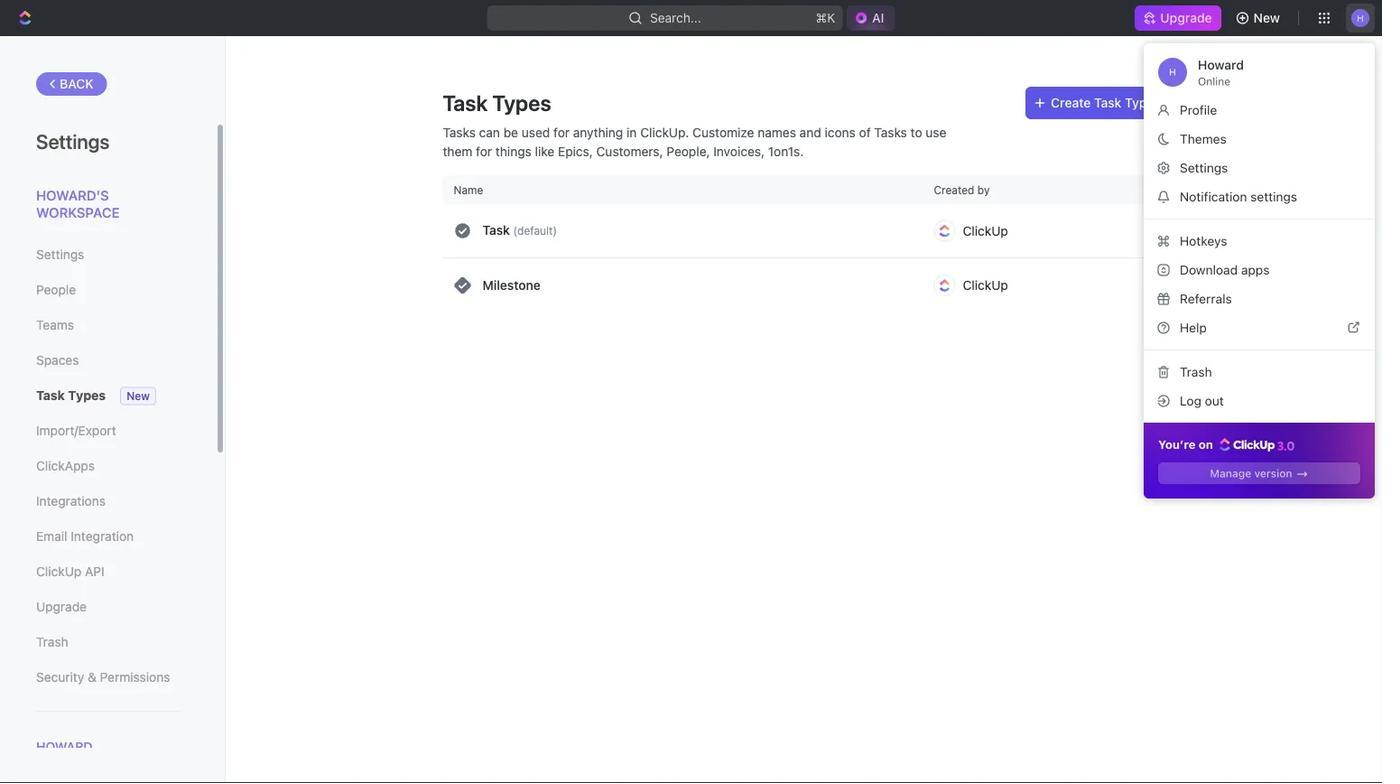 Task type: describe. For each thing, give the bounding box(es) containing it.
integration
[[71, 529, 134, 544]]

things
[[496, 144, 532, 159]]

you're
[[1159, 438, 1196, 451]]

2 vertical spatial settings
[[36, 247, 84, 262]]

used
[[522, 125, 550, 140]]

hotkeys button
[[1152, 227, 1368, 256]]

clickup api link
[[36, 556, 180, 587]]

spaces link
[[36, 345, 180, 376]]

version
[[1255, 467, 1293, 480]]

h inside dropdown button
[[1358, 12, 1364, 23]]

integrations
[[36, 494, 106, 508]]

create task type button
[[1026, 87, 1166, 119]]

0 vertical spatial upgrade
[[1161, 10, 1213, 25]]

create
[[1051, 95, 1091, 110]]

profile
[[1180, 102, 1218, 117]]

log out
[[1180, 393, 1225, 408]]

import/export
[[36, 423, 116, 438]]

log out button
[[1152, 387, 1368, 415]]

be
[[504, 125, 518, 140]]

referrals button
[[1152, 284, 1368, 313]]

&
[[88, 670, 96, 685]]

security & permissions
[[36, 670, 170, 685]]

customers,
[[597, 144, 663, 159]]

permissions
[[100, 670, 170, 685]]

new inside settings element
[[127, 390, 150, 402]]

email
[[36, 529, 67, 544]]

referrals
[[1180, 291, 1233, 306]]

clickapps link
[[36, 451, 180, 481]]

notification settings button
[[1152, 182, 1368, 211]]

howard's workspace
[[36, 187, 120, 220]]

invoices,
[[714, 144, 765, 159]]

to
[[911, 125, 923, 140]]

anything
[[573, 125, 623, 140]]

0 vertical spatial types
[[493, 90, 551, 116]]

types inside settings element
[[68, 388, 106, 403]]

h button
[[1347, 4, 1376, 33]]

⌘k
[[816, 10, 836, 25]]

them
[[443, 144, 473, 159]]

use
[[926, 125, 947, 140]]

can
[[479, 125, 500, 140]]

like
[[535, 144, 555, 159]]

task inside button
[[1095, 95, 1122, 110]]

clickup for milestone
[[963, 278, 1009, 293]]

howard's
[[36, 187, 109, 203]]

out
[[1205, 393, 1225, 408]]

download apps
[[1180, 262, 1270, 277]]

icons
[[825, 125, 856, 140]]

names
[[758, 125, 797, 140]]

howard for howard online
[[1198, 57, 1245, 72]]

created
[[934, 183, 975, 196]]

themes button
[[1152, 125, 1368, 154]]

0 vertical spatial task types
[[443, 90, 551, 116]]

email integration link
[[36, 521, 180, 552]]

1 vertical spatial h
[[1170, 67, 1177, 77]]

new button
[[1229, 4, 1292, 33]]

task (default)
[[483, 223, 557, 238]]

in
[[627, 125, 637, 140]]

people,
[[667, 144, 710, 159]]

import/export link
[[36, 415, 180, 446]]

2 tasks from the left
[[875, 125, 908, 140]]

customize
[[693, 125, 755, 140]]

security
[[36, 670, 84, 685]]

create task type
[[1051, 95, 1155, 110]]

online
[[1198, 75, 1231, 88]]

tasks can be used for anything in clickup. customize names and icons of tasks to use them for things like epics, customers, people, invoices, 1on1s.
[[443, 125, 947, 159]]

settings link
[[36, 239, 180, 270]]

email integration
[[36, 529, 134, 544]]

settings button
[[1152, 154, 1368, 182]]

clickup for task
[[963, 223, 1009, 238]]

1on1s.
[[768, 144, 804, 159]]

1 vertical spatial upgrade link
[[36, 592, 180, 622]]

clickapps
[[36, 458, 95, 473]]

trash link
[[36, 627, 180, 658]]

milestone
[[483, 278, 541, 293]]

notification settings
[[1180, 189, 1298, 204]]

manage version button
[[1159, 462, 1361, 484]]

manage
[[1211, 467, 1252, 480]]

help
[[1180, 320, 1207, 335]]



Task type: locate. For each thing, give the bounding box(es) containing it.
trash
[[1180, 364, 1213, 379], [36, 634, 68, 649]]

download apps button
[[1152, 256, 1368, 284]]

howard up the "online"
[[1198, 57, 1245, 72]]

settings inside button
[[1180, 160, 1229, 175]]

0 horizontal spatial h
[[1170, 67, 1177, 77]]

0 horizontal spatial types
[[68, 388, 106, 403]]

trash up security
[[36, 634, 68, 649]]

help button
[[1152, 313, 1368, 342]]

0 vertical spatial new
[[1254, 10, 1281, 25]]

types
[[493, 90, 551, 116], [68, 388, 106, 403]]

created by
[[934, 183, 990, 196]]

task types up import/export
[[36, 388, 106, 403]]

epics,
[[558, 144, 593, 159]]

0 horizontal spatial upgrade link
[[36, 592, 180, 622]]

clickup api
[[36, 564, 104, 579]]

clickup
[[963, 223, 1009, 238], [963, 278, 1009, 293], [36, 564, 82, 579]]

0 vertical spatial clickup
[[963, 223, 1009, 238]]

1 tasks from the left
[[443, 125, 476, 140]]

search...
[[650, 10, 702, 25]]

1 vertical spatial types
[[68, 388, 106, 403]]

settings up people
[[36, 247, 84, 262]]

types up import/export
[[68, 388, 106, 403]]

task up the can at left
[[443, 90, 488, 116]]

upgrade down clickup api
[[36, 599, 87, 614]]

1 horizontal spatial trash
[[1180, 364, 1213, 379]]

new
[[1254, 10, 1281, 25], [127, 390, 150, 402]]

0 vertical spatial upgrade link
[[1136, 5, 1222, 31]]

1 vertical spatial upgrade
[[36, 599, 87, 614]]

howard down security
[[36, 739, 93, 754]]

0 vertical spatial for
[[554, 125, 570, 140]]

type
[[1125, 95, 1155, 110]]

1 vertical spatial howard
[[36, 739, 93, 754]]

0 horizontal spatial task types
[[36, 388, 106, 403]]

settings
[[1251, 189, 1298, 204]]

task types
[[443, 90, 551, 116], [36, 388, 106, 403]]

0 horizontal spatial for
[[476, 144, 492, 159]]

0 vertical spatial trash
[[1180, 364, 1213, 379]]

settings down themes
[[1180, 160, 1229, 175]]

clickup inside settings element
[[36, 564, 82, 579]]

tasks up them
[[443, 125, 476, 140]]

1 vertical spatial new
[[127, 390, 150, 402]]

task down spaces
[[36, 388, 65, 403]]

types up be
[[493, 90, 551, 116]]

security & permissions link
[[36, 662, 180, 693]]

task left "(default)"
[[483, 223, 510, 238]]

tasks left to
[[875, 125, 908, 140]]

1 horizontal spatial upgrade link
[[1136, 5, 1222, 31]]

profile button
[[1152, 96, 1368, 125]]

2 vertical spatial clickup
[[36, 564, 82, 579]]

people
[[36, 282, 76, 297]]

workspace
[[36, 205, 120, 220]]

trash button
[[1152, 358, 1368, 387]]

hotkeys
[[1180, 233, 1228, 248]]

settings element
[[0, 36, 226, 783]]

download
[[1180, 262, 1238, 277]]

upgrade inside settings element
[[36, 599, 87, 614]]

clickup.
[[641, 125, 689, 140]]

1 vertical spatial trash
[[36, 634, 68, 649]]

1 horizontal spatial howard
[[1198, 57, 1245, 72]]

for up epics,
[[554, 125, 570, 140]]

1 vertical spatial settings
[[1180, 160, 1229, 175]]

integrations link
[[36, 486, 180, 517]]

0 vertical spatial settings
[[36, 129, 110, 153]]

howard
[[1198, 57, 1245, 72], [36, 739, 93, 754]]

themes
[[1180, 131, 1227, 146]]

apps
[[1242, 262, 1270, 277]]

teams link
[[36, 310, 180, 340]]

1 vertical spatial task types
[[36, 388, 106, 403]]

for
[[554, 125, 570, 140], [476, 144, 492, 159]]

and
[[800, 125, 822, 140]]

upgrade link up howard online
[[1136, 5, 1222, 31]]

on
[[1199, 438, 1214, 451]]

howard inside settings element
[[36, 739, 93, 754]]

by
[[978, 183, 990, 196]]

upgrade up howard online
[[1161, 10, 1213, 25]]

task types inside settings element
[[36, 388, 106, 403]]

settings up howard's
[[36, 129, 110, 153]]

of
[[859, 125, 871, 140]]

back
[[60, 76, 94, 91]]

1 vertical spatial clickup
[[963, 278, 1009, 293]]

1 horizontal spatial types
[[493, 90, 551, 116]]

1 horizontal spatial task types
[[443, 90, 551, 116]]

(default)
[[513, 225, 557, 237]]

api
[[85, 564, 104, 579]]

1 horizontal spatial for
[[554, 125, 570, 140]]

howard for howard
[[36, 739, 93, 754]]

trash up log on the bottom of page
[[1180, 364, 1213, 379]]

1 horizontal spatial h
[[1358, 12, 1364, 23]]

back link
[[36, 72, 107, 96]]

0 horizontal spatial new
[[127, 390, 150, 402]]

for down the can at left
[[476, 144, 492, 159]]

trash inside "button"
[[1180, 364, 1213, 379]]

new inside button
[[1254, 10, 1281, 25]]

0 horizontal spatial upgrade
[[36, 599, 87, 614]]

0 horizontal spatial howard
[[36, 739, 93, 754]]

log
[[1180, 393, 1202, 408]]

teams
[[36, 317, 74, 332]]

task left 'type' at the top right of page
[[1095, 95, 1122, 110]]

1 vertical spatial for
[[476, 144, 492, 159]]

0 horizontal spatial trash
[[36, 634, 68, 649]]

0 vertical spatial h
[[1358, 12, 1364, 23]]

spaces
[[36, 353, 79, 368]]

task inside settings element
[[36, 388, 65, 403]]

name
[[454, 183, 483, 196]]

tasks
[[443, 125, 476, 140], [875, 125, 908, 140]]

1 horizontal spatial new
[[1254, 10, 1281, 25]]

1 horizontal spatial tasks
[[875, 125, 908, 140]]

task
[[443, 90, 488, 116], [1095, 95, 1122, 110], [483, 223, 510, 238], [36, 388, 65, 403]]

manage version
[[1211, 467, 1293, 480]]

0 horizontal spatial tasks
[[443, 125, 476, 140]]

you're on
[[1159, 438, 1217, 451]]

upgrade link down clickup api link
[[36, 592, 180, 622]]

task types up the can at left
[[443, 90, 551, 116]]

0 vertical spatial howard
[[1198, 57, 1245, 72]]

howard online
[[1198, 57, 1245, 88]]

1 horizontal spatial upgrade
[[1161, 10, 1213, 25]]

notification
[[1180, 189, 1248, 204]]

trash inside 'link'
[[36, 634, 68, 649]]

people link
[[36, 275, 180, 305]]



Task type: vqa. For each thing, say whether or not it's contained in the screenshot.
THE "TASK TYPES" to the left
yes



